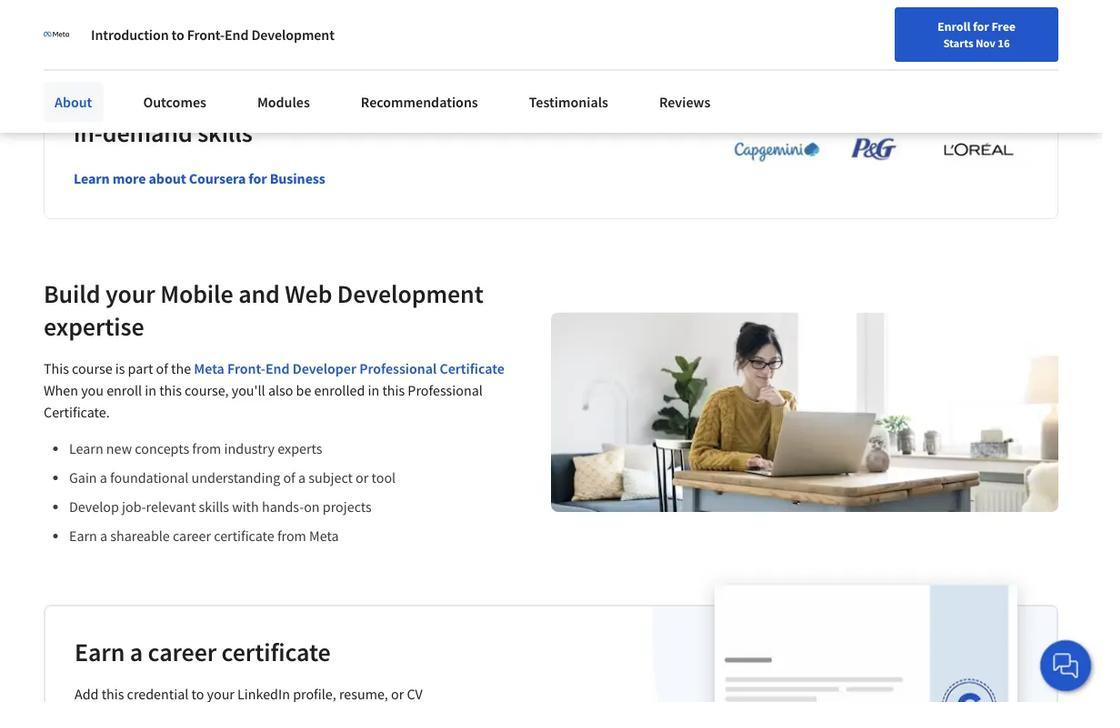 Task type: describe. For each thing, give the bounding box(es) containing it.
companies
[[361, 84, 479, 116]]

or
[[356, 469, 369, 487]]

new
[[106, 439, 132, 458]]

is
[[115, 359, 125, 378]]

top
[[320, 84, 356, 116]]

meta for from
[[309, 527, 339, 545]]

learn new concepts from industry experts
[[69, 439, 322, 458]]

about
[[55, 93, 92, 111]]

1 vertical spatial certificate
[[222, 636, 331, 668]]

1 vertical spatial career
[[148, 636, 217, 668]]

2 this from the left
[[382, 381, 405, 399]]

gain
[[69, 469, 97, 487]]

when
[[44, 381, 78, 399]]

develop job-relevant skills with hands-on projects
[[69, 498, 372, 516]]

0 horizontal spatial for
[[249, 169, 267, 188]]

of for a
[[283, 469, 295, 487]]

0 horizontal spatial front-
[[187, 25, 225, 44]]

introduction
[[91, 25, 169, 44]]

testimonials link
[[518, 82, 619, 122]]

reviews
[[659, 93, 711, 111]]

show notifications image
[[905, 23, 927, 45]]

foundational
[[110, 469, 189, 487]]

course
[[72, 359, 112, 378]]

1 this from the left
[[159, 381, 182, 399]]

also
[[268, 381, 293, 399]]

meta image
[[44, 22, 69, 47]]

front- inside this course is part of the meta front-end developer professional certificate when you enroll in this course, you'll also be enrolled in this professional certificate.
[[227, 359, 265, 378]]

relevant
[[146, 498, 196, 516]]

testimonials
[[529, 93, 608, 111]]

to
[[172, 25, 184, 44]]

earn a career certificate
[[75, 636, 331, 668]]

are
[[484, 84, 519, 116]]

experts
[[278, 439, 322, 458]]

part
[[128, 359, 153, 378]]

0 vertical spatial certificate
[[214, 527, 274, 545]]

in-
[[74, 117, 103, 148]]

demand
[[103, 117, 192, 148]]

reviews link
[[648, 82, 722, 122]]

1 in from the left
[[145, 381, 156, 399]]

enroll
[[107, 381, 142, 399]]

skills inside see how employees at top companies are mastering in-demand skills
[[197, 117, 253, 148]]

0 vertical spatial career
[[173, 527, 211, 545]]

1 vertical spatial professional
[[408, 381, 483, 399]]

a for earn a career certificate
[[130, 636, 143, 668]]

earn for earn a career certificate
[[75, 636, 125, 668]]

0 vertical spatial professional
[[359, 359, 437, 378]]

1 vertical spatial skills
[[199, 498, 229, 516]]

16
[[998, 35, 1010, 50]]

development inside build your mobile and web development expertise
[[337, 278, 484, 310]]

introduction to front-end development
[[91, 25, 335, 44]]

coursera enterprise logos image
[[710, 102, 1028, 171]]

0 horizontal spatial from
[[192, 439, 221, 458]]

employees
[[170, 84, 288, 116]]

nov
[[976, 35, 996, 50]]

at
[[293, 84, 315, 116]]

modules link
[[246, 82, 321, 122]]

developer
[[293, 359, 356, 378]]

certificate
[[440, 359, 505, 378]]

meta for the
[[194, 359, 224, 378]]

0 horizontal spatial end
[[225, 25, 249, 44]]

free
[[992, 18, 1016, 35]]

about
[[149, 169, 186, 188]]



Task type: vqa. For each thing, say whether or not it's contained in the screenshot.
Reviews
yes



Task type: locate. For each thing, give the bounding box(es) containing it.
you
[[81, 381, 104, 399]]

1 vertical spatial end
[[265, 359, 290, 378]]

understanding
[[191, 469, 280, 487]]

more
[[113, 169, 146, 188]]

learn more about coursera for business
[[74, 169, 325, 188]]

1 horizontal spatial from
[[277, 527, 306, 545]]

about link
[[44, 82, 103, 122]]

build your mobile and web development expertise
[[44, 278, 484, 343]]

1 horizontal spatial development
[[337, 278, 484, 310]]

1 vertical spatial learn
[[69, 439, 103, 458]]

0 horizontal spatial development
[[251, 25, 335, 44]]

end up also
[[265, 359, 290, 378]]

chat with us image
[[1051, 651, 1080, 680]]

0 horizontal spatial in
[[145, 381, 156, 399]]

skills down employees
[[197, 117, 253, 148]]

professional
[[359, 359, 437, 378], [408, 381, 483, 399]]

this down the
[[159, 381, 182, 399]]

a for gain a foundational understanding of a subject or tool
[[100, 469, 107, 487]]

0 vertical spatial from
[[192, 439, 221, 458]]

of up the hands-
[[283, 469, 295, 487]]

career
[[173, 527, 211, 545], [148, 636, 217, 668]]

mobile
[[160, 278, 233, 310]]

end inside this course is part of the meta front-end developer professional certificate when you enroll in this course, you'll also be enrolled in this professional certificate.
[[265, 359, 290, 378]]

earn for earn a shareable career certificate from meta
[[69, 527, 97, 545]]

professional down certificate
[[408, 381, 483, 399]]

hands-
[[262, 498, 304, 516]]

this
[[44, 359, 69, 378]]

1 vertical spatial earn
[[75, 636, 125, 668]]

shareable
[[110, 527, 170, 545]]

0 vertical spatial end
[[225, 25, 249, 44]]

subject
[[308, 469, 353, 487]]

None search field
[[245, 11, 399, 48]]

modules
[[257, 93, 310, 111]]

see how employees at top companies are mastering in-demand skills
[[74, 84, 634, 148]]

1 vertical spatial for
[[249, 169, 267, 188]]

0 vertical spatial of
[[156, 359, 168, 378]]

professional up enrolled at the left bottom of the page
[[359, 359, 437, 378]]

expertise
[[44, 311, 144, 343]]

meta down on
[[309, 527, 339, 545]]

tool
[[372, 469, 396, 487]]

gain a foundational understanding of a subject or tool
[[69, 469, 396, 487]]

from down the hands-
[[277, 527, 306, 545]]

0 horizontal spatial meta
[[194, 359, 224, 378]]

0 vertical spatial development
[[251, 25, 335, 44]]

skills
[[197, 117, 253, 148], [199, 498, 229, 516]]

skills up earn a shareable career certificate from meta
[[199, 498, 229, 516]]

you'll
[[232, 381, 265, 399]]

meta up course,
[[194, 359, 224, 378]]

on
[[304, 498, 320, 516]]

mastering
[[524, 84, 634, 116]]

certificate
[[214, 527, 274, 545], [222, 636, 331, 668]]

from
[[192, 439, 221, 458], [277, 527, 306, 545]]

coursera career certificate image
[[715, 585, 1018, 702]]

1 horizontal spatial end
[[265, 359, 290, 378]]

for inside enroll for free starts nov 16
[[973, 18, 989, 35]]

earn a shareable career certificate from meta
[[69, 527, 339, 545]]

of left the
[[156, 359, 168, 378]]

this down meta front-end developer professional certificate link
[[382, 381, 405, 399]]

1 horizontal spatial in
[[368, 381, 379, 399]]

be
[[296, 381, 311, 399]]

starts
[[943, 35, 973, 50]]

course,
[[185, 381, 229, 399]]

end right to
[[225, 25, 249, 44]]

2 in from the left
[[368, 381, 379, 399]]

1 horizontal spatial this
[[382, 381, 405, 399]]

0 vertical spatial for
[[973, 18, 989, 35]]

outcomes link
[[132, 82, 217, 122]]

0 vertical spatial meta
[[194, 359, 224, 378]]

front-
[[187, 25, 225, 44], [227, 359, 265, 378]]

1 vertical spatial front-
[[227, 359, 265, 378]]

1 horizontal spatial front-
[[227, 359, 265, 378]]

concepts
[[135, 439, 189, 458]]

from up gain a foundational understanding of a subject or tool
[[192, 439, 221, 458]]

0 horizontal spatial of
[[156, 359, 168, 378]]

1 vertical spatial of
[[283, 469, 295, 487]]

meta front-end developer professional certificate link
[[194, 359, 505, 378]]

of for the
[[156, 359, 168, 378]]

coursera image
[[15, 15, 130, 44]]

meta
[[194, 359, 224, 378], [309, 527, 339, 545]]

in down part
[[145, 381, 156, 399]]

see
[[74, 84, 113, 116]]

1 horizontal spatial for
[[973, 18, 989, 35]]

and
[[238, 278, 280, 310]]

1 horizontal spatial of
[[283, 469, 295, 487]]

learn for learn new concepts from industry experts
[[69, 439, 103, 458]]

of inside this course is part of the meta front-end developer professional certificate when you enroll in this course, you'll also be enrolled in this professional certificate.
[[156, 359, 168, 378]]

development
[[251, 25, 335, 44], [337, 278, 484, 310]]

0 vertical spatial earn
[[69, 527, 97, 545]]

projects
[[323, 498, 372, 516]]

recommendations link
[[350, 82, 489, 122]]

build
[[44, 278, 100, 310]]

learn more about coursera for business link
[[74, 169, 325, 188]]

enroll
[[938, 18, 971, 35]]

0 horizontal spatial this
[[159, 381, 182, 399]]

for up nov
[[973, 18, 989, 35]]

end
[[225, 25, 249, 44], [265, 359, 290, 378]]

web
[[285, 278, 332, 310]]

0 vertical spatial front-
[[187, 25, 225, 44]]

earn
[[69, 527, 97, 545], [75, 636, 125, 668]]

your
[[105, 278, 155, 310]]

outcomes
[[143, 93, 206, 111]]

1 vertical spatial development
[[337, 278, 484, 310]]

certificate.
[[44, 403, 110, 421]]

learn
[[74, 169, 110, 188], [69, 439, 103, 458]]

learn for learn more about coursera for business
[[74, 169, 110, 188]]

of
[[156, 359, 168, 378], [283, 469, 295, 487]]

coursera
[[189, 169, 246, 188]]

learn left more
[[74, 169, 110, 188]]

meta inside this course is part of the meta front-end developer professional certificate when you enroll in this course, you'll also be enrolled in this professional certificate.
[[194, 359, 224, 378]]

a for earn a shareable career certificate from meta
[[100, 527, 107, 545]]

recommendations
[[361, 93, 478, 111]]

learn up gain
[[69, 439, 103, 458]]

for left the business
[[249, 169, 267, 188]]

develop
[[69, 498, 119, 516]]

the
[[171, 359, 191, 378]]

how
[[118, 84, 165, 116]]

in down meta front-end developer professional certificate link
[[368, 381, 379, 399]]

front- up you'll
[[227, 359, 265, 378]]

with
[[232, 498, 259, 516]]

this course is part of the meta front-end developer professional certificate when you enroll in this course, you'll also be enrolled in this professional certificate.
[[44, 359, 505, 421]]

for
[[973, 18, 989, 35], [249, 169, 267, 188]]

0 vertical spatial learn
[[74, 169, 110, 188]]

job-
[[122, 498, 146, 516]]

enrolled
[[314, 381, 365, 399]]

0 vertical spatial skills
[[197, 117, 253, 148]]

enroll for free starts nov 16
[[938, 18, 1016, 50]]

1 vertical spatial from
[[277, 527, 306, 545]]

this
[[159, 381, 182, 399], [382, 381, 405, 399]]

1 horizontal spatial meta
[[309, 527, 339, 545]]

in
[[145, 381, 156, 399], [368, 381, 379, 399]]

1 vertical spatial meta
[[309, 527, 339, 545]]

industry
[[224, 439, 275, 458]]

front- right to
[[187, 25, 225, 44]]

business
[[270, 169, 325, 188]]

a
[[100, 469, 107, 487], [298, 469, 306, 487], [100, 527, 107, 545], [130, 636, 143, 668]]

menu item
[[769, 18, 886, 77]]



